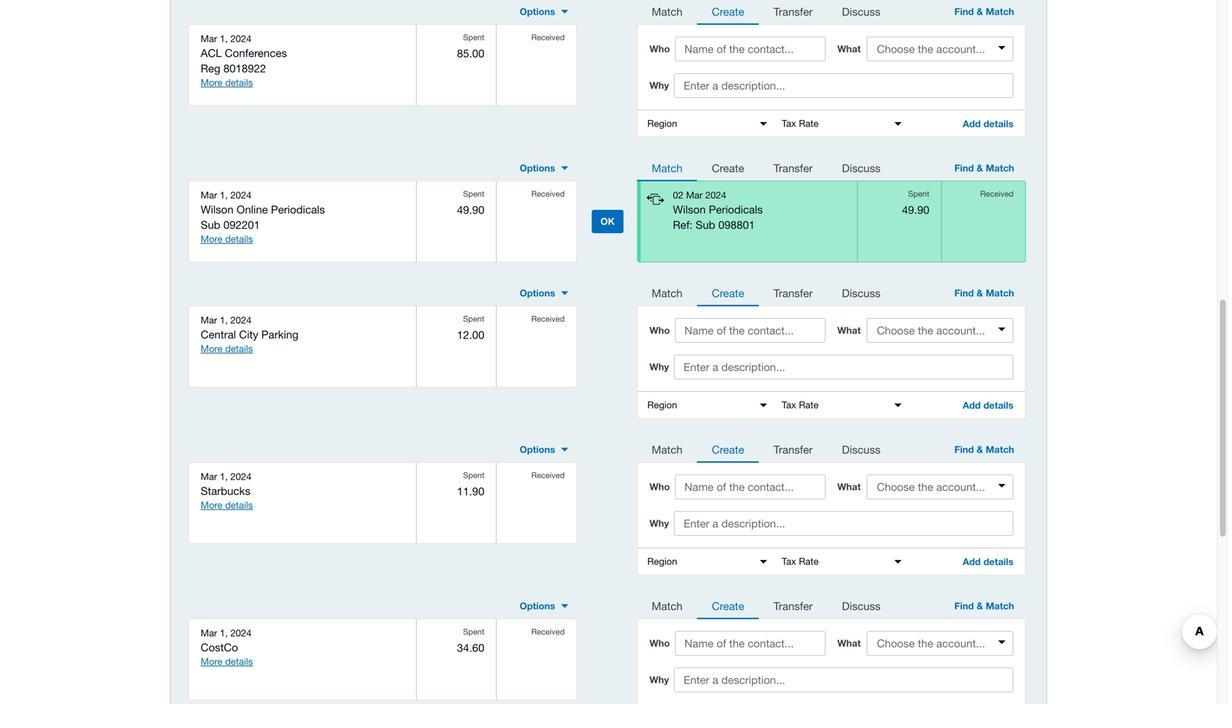 Task type: describe. For each thing, give the bounding box(es) containing it.
create for 85.00
[[712, 5, 745, 18]]

why for 11.90
[[650, 518, 669, 529]]

spent for 12.00
[[463, 314, 485, 323]]

match link for 11.90
[[637, 435, 697, 463]]

enter a description... text field for 11.90
[[674, 511, 1014, 536]]

mar for acl
[[201, 33, 217, 44]]

what for 12.00
[[838, 325, 861, 336]]

online
[[237, 203, 268, 216]]

match link for 85.00
[[637, 0, 697, 25]]

transfer for 34.60
[[774, 599, 813, 612]]

received for 34.60
[[532, 627, 565, 636]]

discuss link for 34.60
[[828, 591, 895, 619]]

discuss link for 49.90
[[828, 153, 895, 181]]

create for 49.90
[[712, 161, 745, 174]]

periodicals inside 02 mar 2024 wilson periodicals ref: sub 098801
[[709, 203, 763, 216]]

options for 11.90
[[520, 444, 555, 455]]

ok
[[601, 216, 615, 227]]

discuss for 34.60
[[842, 599, 881, 612]]

why for 85.00
[[650, 80, 669, 91]]

create link for 49.90
[[697, 153, 759, 181]]

why for 34.60
[[650, 674, 669, 685]]

& for 11.90
[[977, 444, 983, 455]]

received for 11.90
[[532, 470, 565, 480]]

create link for 12.00
[[697, 278, 759, 306]]

create link for 34.60
[[697, 591, 759, 619]]

discuss for 11.90
[[842, 443, 881, 456]]

find & match link for 34.60
[[942, 591, 1026, 619]]

2024 for more
[[230, 33, 252, 44]]

1, for acl
[[220, 33, 228, 44]]

098801
[[719, 218, 755, 231]]

& for 49.90
[[977, 162, 983, 174]]

spent 85.00
[[457, 32, 485, 60]]

discuss for 85.00
[[842, 5, 881, 18]]

1 more details button from the top
[[201, 76, 253, 89]]

mar for wilson
[[201, 189, 217, 201]]

choose the account... text field for 85.00
[[868, 38, 1012, 60]]

1 horizontal spatial 49.90
[[902, 203, 930, 216]]

find & match for 34.60
[[955, 600, 1015, 612]]

what for 34.60
[[838, 637, 861, 649]]

mar inside 02 mar 2024 wilson periodicals ref: sub 098801
[[686, 189, 703, 201]]

more inside mar 1, 2024 central city parking more details
[[201, 343, 223, 354]]

why for 12.00
[[650, 361, 669, 372]]

mar 1, 2024 central city parking more details
[[201, 314, 299, 354]]

more inside mar 1, 2024 wilson online periodicals sub 092201 more details
[[201, 233, 223, 245]]

costco
[[201, 641, 238, 654]]

what for 85.00
[[838, 43, 861, 54]]

2 more details button from the top
[[201, 233, 253, 246]]

find & match for 11.90
[[955, 444, 1015, 455]]

starbucks
[[201, 484, 251, 497]]

more inside "mar 1, 2024 costco more details"
[[201, 656, 223, 667]]

conferences
[[225, 46, 287, 59]]

mar 1, 2024 starbucks more details
[[201, 471, 253, 511]]

2024 for 098801
[[706, 189, 727, 201]]

transfer link for 12.00
[[759, 278, 828, 306]]

1, for wilson
[[220, 189, 228, 201]]

match link for 34.60
[[637, 591, 697, 619]]

create for 12.00
[[712, 286, 745, 299]]

ok link
[[592, 210, 624, 233]]

reg
[[201, 62, 220, 75]]

add for 85.00
[[963, 118, 981, 129]]

& for 12.00
[[977, 287, 983, 299]]

details inside mar 1, 2024 wilson online periodicals sub 092201 more details
[[225, 233, 253, 245]]

enter a description... text field for 85.00
[[674, 73, 1014, 98]]

02
[[673, 189, 684, 201]]

central
[[201, 328, 236, 341]]

who for 34.60
[[650, 637, 670, 649]]

12.00
[[457, 328, 485, 341]]

spent for 34.60
[[463, 627, 485, 636]]

Choose the account... text field
[[868, 319, 1012, 341]]

discuss link for 12.00
[[828, 278, 895, 306]]

who for 11.90
[[650, 481, 670, 492]]

wilson for online
[[201, 203, 234, 216]]

mar for costco
[[201, 627, 217, 639]]

options button for 11.90
[[511, 438, 577, 461]]

spent for 11.90
[[463, 470, 485, 480]]

transfer for 49.90
[[774, 161, 813, 174]]

received for 85.00
[[532, 32, 565, 42]]

find & match link for 49.90
[[942, 153, 1026, 181]]

find for 11.90
[[955, 444, 974, 455]]

ref:
[[673, 218, 693, 231]]

spent 11.90
[[457, 470, 485, 498]]

add details link for 85.00
[[951, 110, 1026, 137]]

options for 34.60
[[520, 600, 555, 612]]

more inside mar 1, 2024 acl conferences reg 8018922 more details
[[201, 77, 223, 88]]

find & match for 49.90
[[955, 162, 1015, 174]]

parking
[[261, 328, 299, 341]]

2024 inside "mar 1, 2024 costco more details"
[[230, 627, 252, 639]]

more details button for costco
[[201, 655, 253, 668]]

spent for 85.00
[[463, 32, 485, 42]]

city
[[239, 328, 258, 341]]

2024 for 092201
[[230, 189, 252, 201]]



Task type: vqa. For each thing, say whether or not it's contained in the screenshot.
are
no



Task type: locate. For each thing, give the bounding box(es) containing it.
spent inside spent 85.00
[[463, 32, 485, 42]]

2 why from the top
[[650, 361, 669, 372]]

create link for 11.90
[[697, 435, 759, 463]]

2024 inside mar 1, 2024 acl conferences reg 8018922 more details
[[230, 33, 252, 44]]

2 add from the top
[[963, 399, 981, 411]]

find & match link for 12.00
[[942, 278, 1026, 306]]

1, inside mar 1, 2024 wilson online periodicals sub 092201 more details
[[220, 189, 228, 201]]

0 vertical spatial enter a description... text field
[[674, 354, 1014, 379]]

more details button down starbucks
[[201, 499, 253, 512]]

transfer
[[774, 5, 813, 18], [774, 161, 813, 174], [774, 286, 813, 299], [774, 443, 813, 456], [774, 599, 813, 612]]

11.90
[[457, 485, 485, 498]]

3 create link from the top
[[697, 278, 759, 306]]

1, for central
[[220, 314, 228, 326]]

2 create link from the top
[[697, 153, 759, 181]]

sub right ref:
[[696, 218, 716, 231]]

5 more from the top
[[201, 656, 223, 667]]

2 options button from the top
[[511, 156, 577, 180]]

3 1, from the top
[[220, 314, 228, 326]]

1 horizontal spatial periodicals
[[709, 203, 763, 216]]

2 choose the account... text field from the top
[[868, 476, 1012, 498]]

1 vertical spatial enter a description... text field
[[674, 511, 1014, 536]]

options for 85.00
[[520, 6, 555, 17]]

spent inside spent 11.90
[[463, 470, 485, 480]]

4 who from the top
[[650, 637, 670, 649]]

2 discuss link from the top
[[828, 153, 895, 181]]

4 create from the top
[[712, 443, 745, 456]]

4 name of the contact... text field from the top
[[675, 631, 826, 656]]

3 discuss from the top
[[842, 286, 881, 299]]

add details for 11.90
[[963, 556, 1014, 567]]

Enter a description... text field
[[674, 73, 1014, 98], [674, 511, 1014, 536]]

1 more from the top
[[201, 77, 223, 88]]

1 discuss from the top
[[842, 5, 881, 18]]

1 who from the top
[[650, 43, 670, 54]]

4 options from the top
[[520, 444, 555, 455]]

3 more details button from the top
[[201, 342, 253, 355]]

2 enter a description... text field from the top
[[674, 667, 1014, 692]]

find for 12.00
[[955, 287, 974, 299]]

find & match link for 11.90
[[942, 435, 1026, 463]]

choose the account... text field for 34.60
[[868, 632, 1012, 654]]

find & match for 12.00
[[955, 287, 1015, 299]]

1 spent from the top
[[463, 32, 485, 42]]

5 create from the top
[[712, 599, 745, 612]]

5 options button from the top
[[511, 594, 577, 618]]

1 horizontal spatial wilson
[[673, 203, 706, 216]]

4 more from the top
[[201, 499, 223, 511]]

2 what from the top
[[838, 325, 861, 336]]

enter a description... text field for 34.60
[[674, 667, 1014, 692]]

5 find from the top
[[955, 600, 974, 612]]

1 wilson from the left
[[201, 203, 234, 216]]

2024 up starbucks
[[230, 471, 252, 482]]

1 vertical spatial add details link
[[951, 392, 1026, 418]]

more details button
[[201, 76, 253, 89], [201, 233, 253, 246], [201, 342, 253, 355], [201, 499, 253, 512], [201, 655, 253, 668]]

4 more details button from the top
[[201, 499, 253, 512]]

details
[[225, 77, 253, 88], [984, 118, 1014, 129], [225, 233, 253, 245], [225, 343, 253, 354], [984, 399, 1014, 411], [225, 499, 253, 511], [984, 556, 1014, 567], [225, 656, 253, 667]]

4 options button from the top
[[511, 438, 577, 461]]

4 find & match link from the top
[[942, 435, 1026, 463]]

02 mar 2024 wilson periodicals ref: sub 098801
[[673, 189, 763, 231]]

5 create link from the top
[[697, 591, 759, 619]]

spent 12.00
[[457, 314, 485, 341]]

2 vertical spatial add
[[963, 556, 981, 567]]

mar
[[201, 33, 217, 44], [201, 189, 217, 201], [686, 189, 703, 201], [201, 314, 217, 326], [201, 471, 217, 482], [201, 627, 217, 639]]

transfer link for 85.00
[[759, 0, 828, 25]]

options button
[[511, 0, 577, 23], [511, 156, 577, 180], [511, 281, 577, 305], [511, 438, 577, 461], [511, 594, 577, 618]]

3 add from the top
[[963, 556, 981, 567]]

2 add details from the top
[[963, 399, 1014, 411]]

1 create from the top
[[712, 5, 745, 18]]

add details link for 12.00
[[951, 392, 1026, 418]]

4 spent from the top
[[463, 470, 485, 480]]

discuss link
[[828, 0, 895, 25], [828, 153, 895, 181], [828, 278, 895, 306], [828, 435, 895, 463], [828, 591, 895, 619]]

options button for 85.00
[[511, 0, 577, 23]]

mar for central
[[201, 314, 217, 326]]

0 horizontal spatial 49.90
[[457, 203, 485, 216]]

1, inside mar 1, 2024 acl conferences reg 8018922 more details
[[220, 33, 228, 44]]

discuss for 49.90
[[842, 161, 881, 174]]

match link for 12.00
[[637, 278, 697, 306]]

add for 12.00
[[963, 399, 981, 411]]

add details for 85.00
[[963, 118, 1014, 129]]

find & match
[[955, 6, 1015, 17], [955, 162, 1015, 174], [955, 287, 1015, 299], [955, 444, 1015, 455], [955, 600, 1015, 612]]

spent inside spent 12.00
[[463, 314, 485, 323]]

1, for starbucks
[[220, 471, 228, 482]]

1, up costco
[[220, 627, 228, 639]]

2 discuss from the top
[[842, 161, 881, 174]]

details inside mar 1, 2024 starbucks more details
[[225, 499, 253, 511]]

periodicals up 098801 at the top right of the page
[[709, 203, 763, 216]]

1, inside mar 1, 2024 starbucks more details
[[220, 471, 228, 482]]

2024 for details
[[230, 314, 252, 326]]

5 options from the top
[[520, 600, 555, 612]]

received for 12.00
[[532, 314, 565, 323]]

transfer for 11.90
[[774, 443, 813, 456]]

more details button down "092201"
[[201, 233, 253, 246]]

1 vertical spatial add details
[[963, 399, 1014, 411]]

3 add details link from the top
[[951, 548, 1026, 575]]

34.60
[[457, 641, 485, 654]]

enter a description... text field for 12.00
[[674, 354, 1014, 379]]

4 transfer link from the top
[[759, 435, 828, 463]]

1 find from the top
[[955, 6, 974, 17]]

what for 11.90
[[838, 481, 861, 492]]

sub for 092201
[[201, 218, 220, 231]]

5 transfer link from the top
[[759, 591, 828, 619]]

2 find from the top
[[955, 162, 974, 174]]

5 & from the top
[[977, 600, 983, 612]]

2 & from the top
[[977, 162, 983, 174]]

find for 85.00
[[955, 6, 974, 17]]

options
[[520, 6, 555, 17], [520, 162, 555, 174], [520, 287, 555, 299], [520, 444, 555, 455], [520, 600, 555, 612]]

more inside mar 1, 2024 starbucks more details
[[201, 499, 223, 511]]

create
[[712, 5, 745, 18], [712, 161, 745, 174], [712, 286, 745, 299], [712, 443, 745, 456], [712, 599, 745, 612]]

match link
[[637, 0, 697, 25], [637, 153, 697, 181], [637, 278, 697, 306], [637, 435, 697, 463], [637, 591, 697, 619]]

find & match link for 85.00
[[942, 0, 1026, 25]]

Name of the contact... text field
[[675, 36, 826, 61], [675, 318, 826, 343], [675, 474, 826, 499], [675, 631, 826, 656]]

1, up acl
[[220, 33, 228, 44]]

more details button for central
[[201, 342, 253, 355]]

2 vertical spatial add details
[[963, 556, 1014, 567]]

8018922
[[223, 62, 266, 75]]

0 vertical spatial add
[[963, 118, 981, 129]]

discuss for 12.00
[[842, 286, 881, 299]]

2024 inside mar 1, 2024 wilson online periodicals sub 092201 more details
[[230, 189, 252, 201]]

1, up starbucks
[[220, 471, 228, 482]]

3 transfer from the top
[[774, 286, 813, 299]]

5 discuss from the top
[[842, 599, 881, 612]]

options button for 12.00
[[511, 281, 577, 305]]

5 1, from the top
[[220, 627, 228, 639]]

2024 up conferences
[[230, 33, 252, 44]]

4 match link from the top
[[637, 435, 697, 463]]

wilson
[[201, 203, 234, 216], [673, 203, 706, 216]]

create link
[[697, 0, 759, 25], [697, 153, 759, 181], [697, 278, 759, 306], [697, 435, 759, 463], [697, 591, 759, 619]]

0 horizontal spatial sub
[[201, 218, 220, 231]]

2 1, from the top
[[220, 189, 228, 201]]

1 1, from the top
[[220, 33, 228, 44]]

add
[[963, 118, 981, 129], [963, 399, 981, 411], [963, 556, 981, 567]]

create for 34.60
[[712, 599, 745, 612]]

3 transfer link from the top
[[759, 278, 828, 306]]

wilson up ref:
[[673, 203, 706, 216]]

3 why from the top
[[650, 518, 669, 529]]

add details for 12.00
[[963, 399, 1014, 411]]

1 name of the contact... text field from the top
[[675, 36, 826, 61]]

spent 34.60
[[457, 627, 485, 654]]

1 vertical spatial add
[[963, 399, 981, 411]]

details inside mar 1, 2024 central city parking more details
[[225, 343, 253, 354]]

what
[[838, 43, 861, 54], [838, 325, 861, 336], [838, 481, 861, 492], [838, 637, 861, 649]]

name of the contact... text field for 11.90
[[675, 474, 826, 499]]

85.00
[[457, 47, 485, 60]]

2 spent from the top
[[463, 189, 485, 198]]

transfer link
[[759, 0, 828, 25], [759, 153, 828, 181], [759, 278, 828, 306], [759, 435, 828, 463], [759, 591, 828, 619]]

spent 49.90
[[457, 189, 485, 216]]

2024
[[230, 33, 252, 44], [230, 189, 252, 201], [706, 189, 727, 201], [230, 314, 252, 326], [230, 471, 252, 482], [230, 627, 252, 639]]

092201
[[223, 218, 260, 231]]

match
[[652, 5, 683, 18], [986, 6, 1015, 17], [652, 161, 683, 174], [986, 162, 1015, 174], [652, 286, 683, 299], [986, 287, 1015, 299], [652, 443, 683, 456], [986, 444, 1015, 455], [652, 599, 683, 612], [986, 600, 1015, 612]]

1 sub from the left
[[201, 218, 220, 231]]

2 vertical spatial choose the account... text field
[[868, 632, 1012, 654]]

1 vertical spatial enter a description... text field
[[674, 667, 1014, 692]]

None text field
[[640, 110, 775, 137], [775, 110, 909, 137], [775, 392, 909, 418], [640, 548, 775, 575], [775, 548, 909, 575], [640, 110, 775, 137], [775, 110, 909, 137], [775, 392, 909, 418], [640, 548, 775, 575], [775, 548, 909, 575]]

1 & from the top
[[977, 6, 983, 17]]

transfer link for 11.90
[[759, 435, 828, 463]]

1 add details link from the top
[[951, 110, 1026, 137]]

transfer for 12.00
[[774, 286, 813, 299]]

2024 inside 02 mar 2024 wilson periodicals ref: sub 098801
[[706, 189, 727, 201]]

match link for 49.90
[[637, 153, 697, 181]]

transfer link for 49.90
[[759, 153, 828, 181]]

1 enter a description... text field from the top
[[674, 354, 1014, 379]]

1 transfer link from the top
[[759, 0, 828, 25]]

1 transfer from the top
[[774, 5, 813, 18]]

name of the contact... text field for 85.00
[[675, 36, 826, 61]]

sub inside mar 1, 2024 wilson online periodicals sub 092201 more details
[[201, 218, 220, 231]]

1 add details from the top
[[963, 118, 1014, 129]]

bank transaction image
[[644, 188, 664, 213]]

4 create link from the top
[[697, 435, 759, 463]]

&
[[977, 6, 983, 17], [977, 162, 983, 174], [977, 287, 983, 299], [977, 444, 983, 455], [977, 600, 983, 612]]

1 horizontal spatial sub
[[696, 218, 716, 231]]

discuss
[[842, 5, 881, 18], [842, 161, 881, 174], [842, 286, 881, 299], [842, 443, 881, 456], [842, 599, 881, 612]]

1 vertical spatial choose the account... text field
[[868, 476, 1012, 498]]

acl
[[201, 46, 222, 59]]

5 discuss link from the top
[[828, 591, 895, 619]]

sub left "092201"
[[201, 218, 220, 231]]

3 what from the top
[[838, 481, 861, 492]]

1 match link from the top
[[637, 0, 697, 25]]

2024 up city
[[230, 314, 252, 326]]

2 vertical spatial add details link
[[951, 548, 1026, 575]]

1 what from the top
[[838, 43, 861, 54]]

5 received from the top
[[532, 627, 565, 636]]

more details button down the reg
[[201, 76, 253, 89]]

0 vertical spatial enter a description... text field
[[674, 73, 1014, 98]]

periodicals right online
[[271, 203, 325, 216]]

4 what from the top
[[838, 637, 861, 649]]

2 transfer link from the top
[[759, 153, 828, 181]]

4 find & match from the top
[[955, 444, 1015, 455]]

details inside mar 1, 2024 acl conferences reg 8018922 more details
[[225, 77, 253, 88]]

2 who from the top
[[650, 325, 670, 336]]

3 spent from the top
[[463, 314, 485, 323]]

2 create from the top
[[712, 161, 745, 174]]

3 more from the top
[[201, 343, 223, 354]]

create link for 85.00
[[697, 0, 759, 25]]

3 discuss link from the top
[[828, 278, 895, 306]]

add details
[[963, 118, 1014, 129], [963, 399, 1014, 411], [963, 556, 1014, 567]]

4 why from the top
[[650, 674, 669, 685]]

spent
[[463, 32, 485, 42], [463, 189, 485, 198], [463, 314, 485, 323], [463, 470, 485, 480], [463, 627, 485, 636]]

& for 85.00
[[977, 6, 983, 17]]

mar inside "mar 1, 2024 costco more details"
[[201, 627, 217, 639]]

4 received from the top
[[532, 470, 565, 480]]

0 vertical spatial choose the account... text field
[[868, 38, 1012, 60]]

options for 12.00
[[520, 287, 555, 299]]

2 sub from the left
[[696, 218, 716, 231]]

find & match link
[[942, 0, 1026, 25], [942, 153, 1026, 181], [942, 278, 1026, 306], [942, 435, 1026, 463], [942, 591, 1026, 619]]

0 horizontal spatial wilson
[[201, 203, 234, 216]]

2024 up online
[[230, 189, 252, 201]]

4 find from the top
[[955, 444, 974, 455]]

1 find & match link from the top
[[942, 0, 1026, 25]]

mar 1, 2024 costco more details
[[201, 627, 253, 667]]

mar 1, 2024 acl conferences reg 8018922 more details
[[201, 33, 287, 88]]

1, up "092201"
[[220, 189, 228, 201]]

mar inside mar 1, 2024 acl conferences reg 8018922 more details
[[201, 33, 217, 44]]

1, inside mar 1, 2024 central city parking more details
[[220, 314, 228, 326]]

3 options button from the top
[[511, 281, 577, 305]]

spent inside spent 34.60
[[463, 627, 485, 636]]

1, up the 'central'
[[220, 314, 228, 326]]

find & match for 85.00
[[955, 6, 1015, 17]]

details inside "mar 1, 2024 costco more details"
[[225, 656, 253, 667]]

who for 12.00
[[650, 325, 670, 336]]

periodicals inside mar 1, 2024 wilson online periodicals sub 092201 more details
[[271, 203, 325, 216]]

1,
[[220, 33, 228, 44], [220, 189, 228, 201], [220, 314, 228, 326], [220, 471, 228, 482], [220, 627, 228, 639]]

periodicals
[[271, 203, 325, 216], [709, 203, 763, 216]]

choose the account... text field for 11.90
[[868, 476, 1012, 498]]

spent inside spent 49.90
[[463, 189, 485, 198]]

name of the contact... text field for 34.60
[[675, 631, 826, 656]]

0 horizontal spatial periodicals
[[271, 203, 325, 216]]

0 vertical spatial add details
[[963, 118, 1014, 129]]

4 & from the top
[[977, 444, 983, 455]]

who
[[650, 43, 670, 54], [650, 325, 670, 336], [650, 481, 670, 492], [650, 637, 670, 649]]

2024 up costco
[[230, 627, 252, 639]]

0 vertical spatial add details link
[[951, 110, 1026, 137]]

None text field
[[640, 392, 775, 418]]

2 more from the top
[[201, 233, 223, 245]]

find
[[955, 6, 974, 17], [955, 162, 974, 174], [955, 287, 974, 299], [955, 444, 974, 455], [955, 600, 974, 612]]

who for 85.00
[[650, 43, 670, 54]]

1 options button from the top
[[511, 0, 577, 23]]

1 choose the account... text field from the top
[[868, 38, 1012, 60]]

1, for costco
[[220, 627, 228, 639]]

received
[[532, 32, 565, 42], [532, 189, 565, 198], [532, 314, 565, 323], [532, 470, 565, 480], [532, 627, 565, 636]]

more details button down the 'central'
[[201, 342, 253, 355]]

mar 1, 2024 wilson online periodicals sub 092201 more details
[[201, 189, 325, 245]]

more details button down costco
[[201, 655, 253, 668]]

49.90
[[902, 203, 930, 216], [457, 203, 485, 216]]

wilson inside mar 1, 2024 wilson online periodicals sub 092201 more details
[[201, 203, 234, 216]]

why
[[650, 80, 669, 91], [650, 361, 669, 372], [650, 518, 669, 529], [650, 674, 669, 685]]

more details button for starbucks
[[201, 499, 253, 512]]

1 enter a description... text field from the top
[[674, 73, 1014, 98]]

options button for 34.60
[[511, 594, 577, 618]]

sub
[[201, 218, 220, 231], [696, 218, 716, 231]]

3 add details from the top
[[963, 556, 1014, 567]]

2024 inside mar 1, 2024 starbucks more details
[[230, 471, 252, 482]]

received for 49.90
[[532, 189, 565, 198]]

3 find & match from the top
[[955, 287, 1015, 299]]

1 discuss link from the top
[[828, 0, 895, 25]]

2024 up 098801 at the top right of the page
[[706, 189, 727, 201]]

wilson for periodicals
[[673, 203, 706, 216]]

create for 11.90
[[712, 443, 745, 456]]

1, inside "mar 1, 2024 costco more details"
[[220, 627, 228, 639]]

Enter a description... text field
[[674, 354, 1014, 379], [674, 667, 1014, 692]]

3 options from the top
[[520, 287, 555, 299]]

mar inside mar 1, 2024 wilson online periodicals sub 092201 more details
[[201, 189, 217, 201]]

5 spent from the top
[[463, 627, 485, 636]]

mar inside mar 1, 2024 starbucks more details
[[201, 471, 217, 482]]

mar for starbucks
[[201, 471, 217, 482]]

2 periodicals from the left
[[709, 203, 763, 216]]

2 find & match from the top
[[955, 162, 1015, 174]]

2 enter a description... text field from the top
[[674, 511, 1014, 536]]

transfer for 85.00
[[774, 5, 813, 18]]

1 received from the top
[[532, 32, 565, 42]]

wilson up "092201"
[[201, 203, 234, 216]]

wilson inside 02 mar 2024 wilson periodicals ref: sub 098801
[[673, 203, 706, 216]]

mar inside mar 1, 2024 central city parking more details
[[201, 314, 217, 326]]

2024 inside mar 1, 2024 central city parking more details
[[230, 314, 252, 326]]

sub inside 02 mar 2024 wilson periodicals ref: sub 098801
[[696, 218, 716, 231]]

2 transfer from the top
[[774, 161, 813, 174]]

name of the contact... text field for 12.00
[[675, 318, 826, 343]]

add details link for 11.90
[[951, 548, 1026, 575]]

spent for 49.90
[[463, 189, 485, 198]]

more
[[201, 77, 223, 88], [201, 233, 223, 245], [201, 343, 223, 354], [201, 499, 223, 511], [201, 656, 223, 667]]

1 options from the top
[[520, 6, 555, 17]]

transfer link for 34.60
[[759, 591, 828, 619]]

find for 49.90
[[955, 162, 974, 174]]

sub for 098801
[[696, 218, 716, 231]]

2 received from the top
[[532, 189, 565, 198]]

3 match link from the top
[[637, 278, 697, 306]]

add details link
[[951, 110, 1026, 137], [951, 392, 1026, 418], [951, 548, 1026, 575]]

discuss link for 11.90
[[828, 435, 895, 463]]

Choose the account... text field
[[868, 38, 1012, 60], [868, 476, 1012, 498], [868, 632, 1012, 654]]



